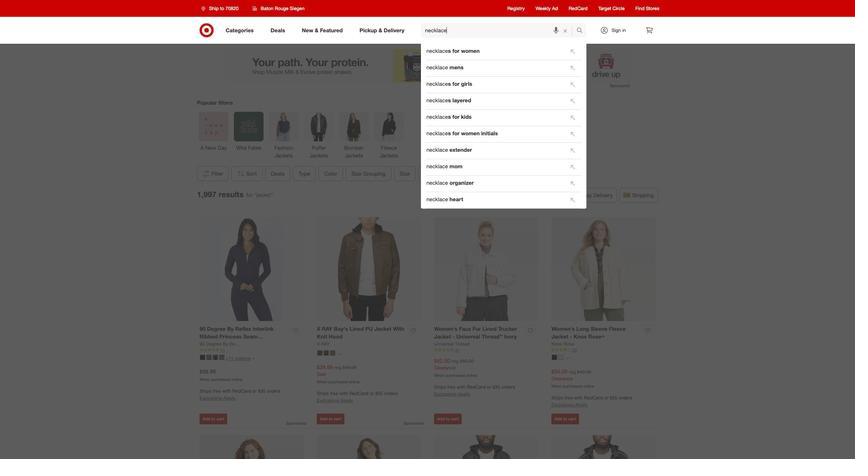 Task type: describe. For each thing, give the bounding box(es) containing it.
advertisement element
[[225, 49, 630, 83]]

What can we help you find? suggestions appear below search field
[[421, 23, 578, 38]]



Task type: vqa. For each thing, say whether or not it's contained in the screenshot.
Share This Offer button
no



Task type: locate. For each thing, give the bounding box(es) containing it.
women's cargo bomber jacket - universal thread™ image
[[317, 436, 421, 460], [317, 436, 421, 460]]

women's relaxed fit essential blazer - a new day™ black image
[[200, 436, 304, 460], [200, 436, 304, 460]]

x ray boy's lined pu jacket with knit hood image
[[317, 218, 421, 322], [317, 218, 421, 322]]

90 degree by reflex interlink ribbed princess seam performance jacket image
[[200, 218, 304, 322], [200, 218, 304, 322]]

x ray men's grainy pu leather hooded jacket with faux shearing lining image
[[552, 436, 656, 460], [552, 436, 656, 460]]

x ray men's grainy pu hooded jacket with faux shearing lining image
[[434, 436, 539, 460], [434, 436, 539, 460]]

women's long sleeve fleece jacket - knox rose™ image
[[552, 218, 656, 322], [552, 218, 656, 322]]

women's faux fur lined trucker jacket - universal thread™ ivory image
[[434, 218, 539, 322], [434, 218, 539, 322]]



